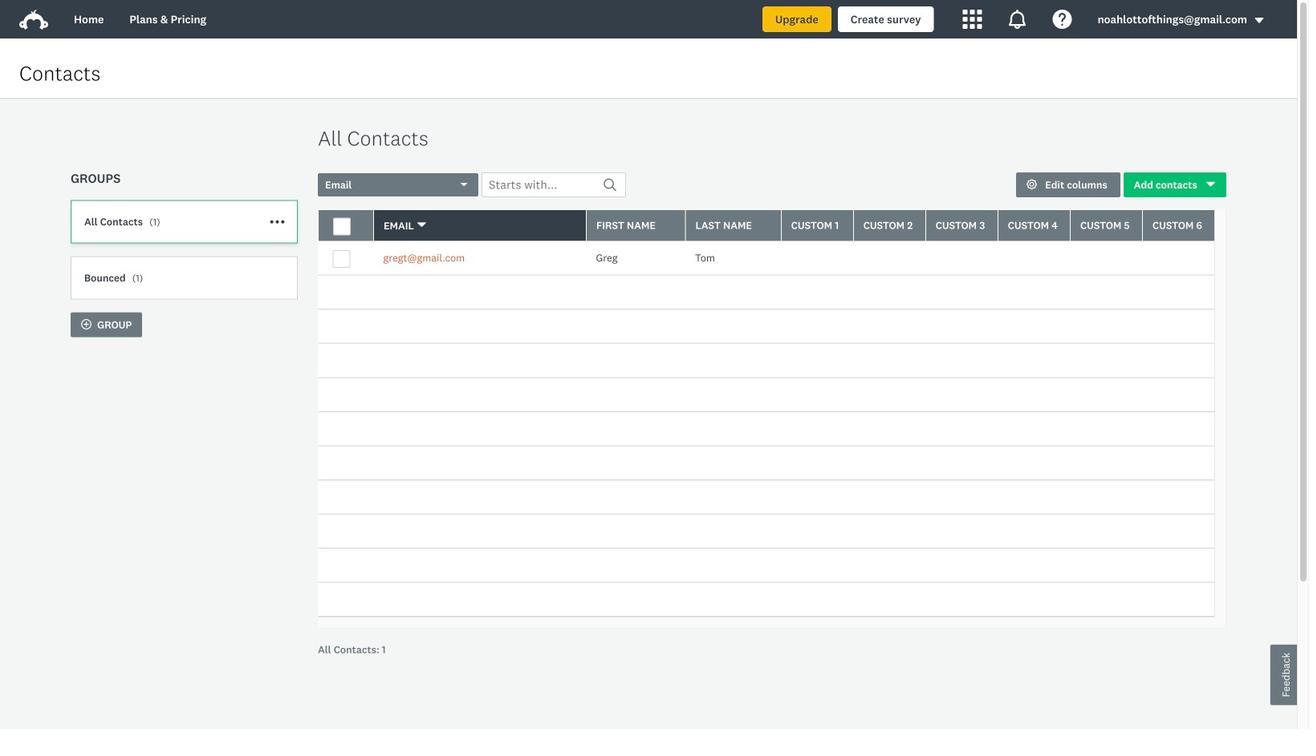 Task type: vqa. For each thing, say whether or not it's contained in the screenshot.
'help icon' on the top of the page
yes



Task type: locate. For each thing, give the bounding box(es) containing it.
0 horizontal spatial products icon image
[[963, 10, 982, 29]]

products icon image
[[963, 10, 982, 29], [1008, 10, 1027, 29]]

1 products icon image from the left
[[963, 10, 982, 29]]

surveymonkey logo image
[[19, 10, 48, 30]]

2 products icon image from the left
[[1008, 10, 1027, 29]]

1 horizontal spatial products icon image
[[1008, 10, 1027, 29]]

Starts with... text field
[[482, 173, 626, 198]]

help icon image
[[1053, 10, 1072, 29]]

dropdown arrow image
[[1254, 15, 1265, 26]]



